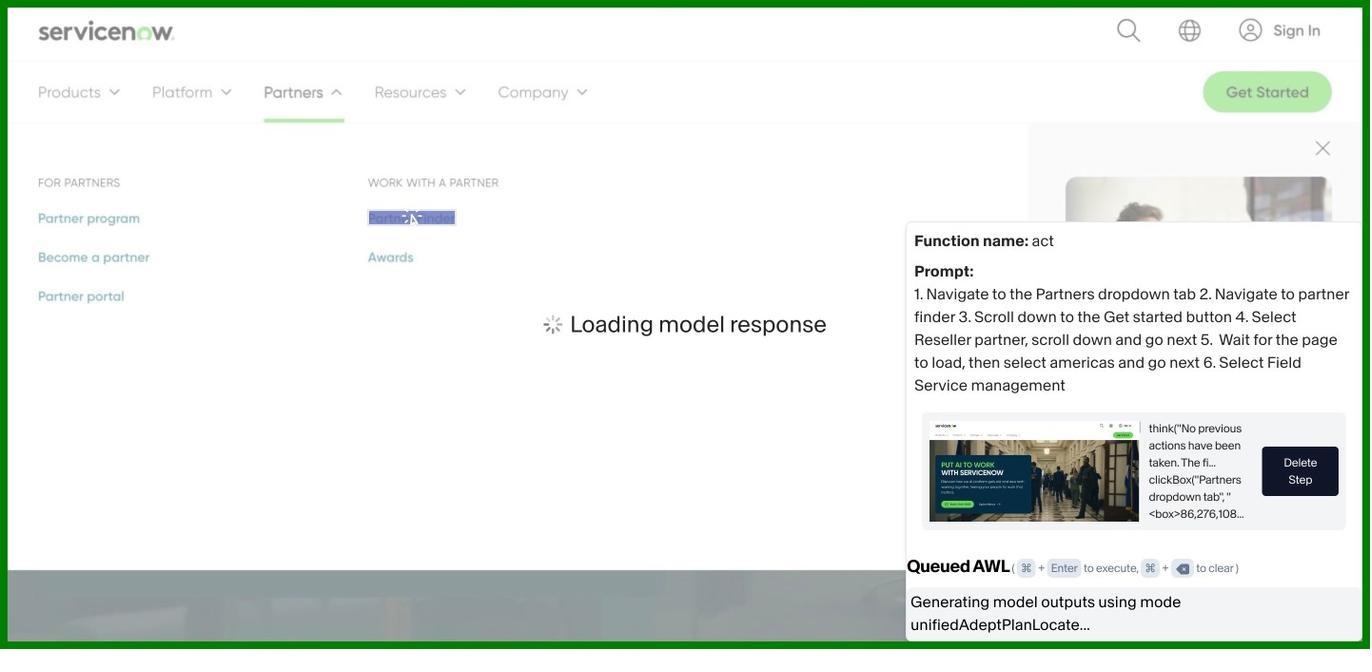 Task type: vqa. For each thing, say whether or not it's contained in the screenshot.
ARC image
yes



Task type: locate. For each thing, give the bounding box(es) containing it.
servicenow image
[[38, 19, 175, 42]]

arc image
[[1239, 18, 1262, 41]]



